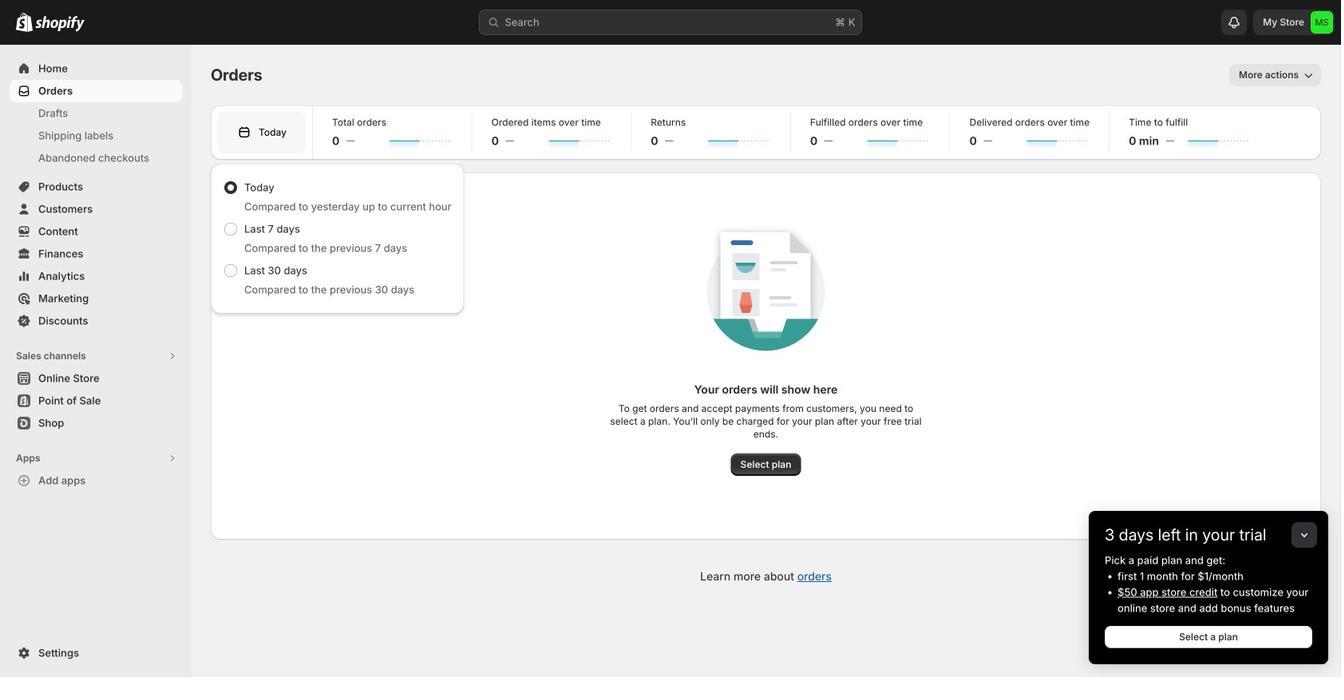 Task type: locate. For each thing, give the bounding box(es) containing it.
shopify image
[[35, 16, 85, 32]]



Task type: vqa. For each thing, say whether or not it's contained in the screenshot.
text box
no



Task type: describe. For each thing, give the bounding box(es) containing it.
shopify image
[[16, 13, 33, 32]]

my store image
[[1311, 11, 1334, 34]]



